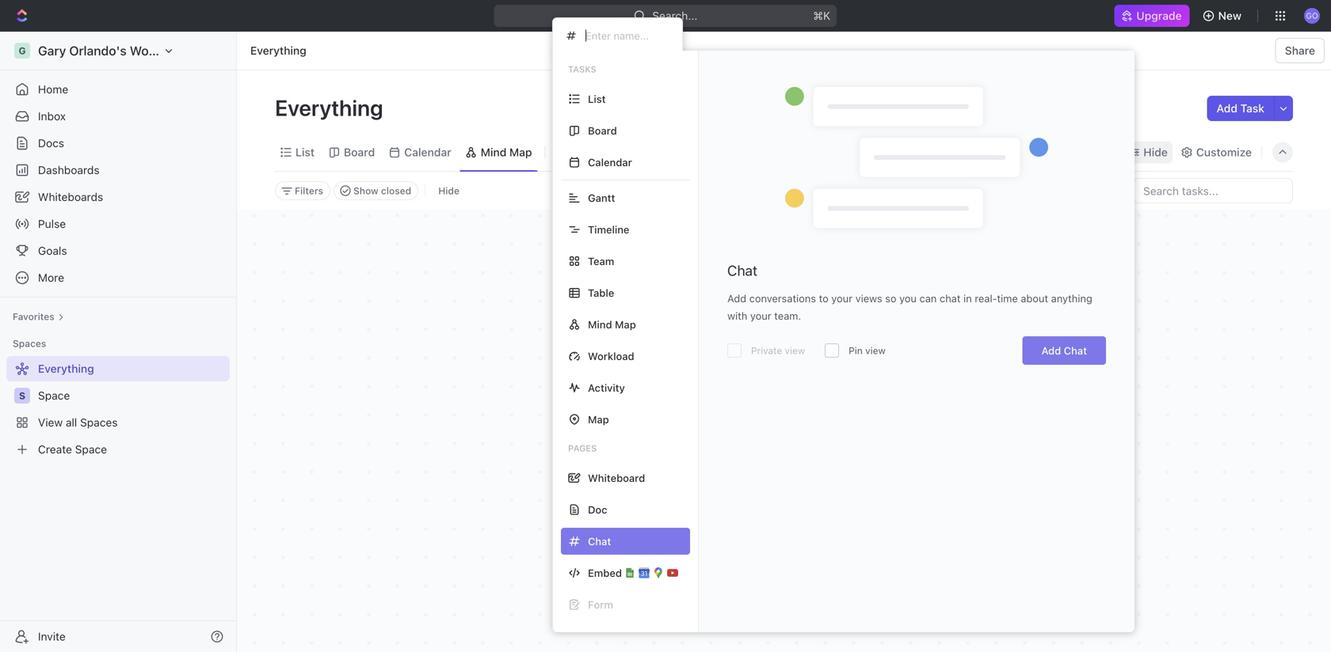 Task type: locate. For each thing, give the bounding box(es) containing it.
calendar link
[[401, 141, 451, 164]]

1 horizontal spatial list
[[588, 93, 606, 105]]

0 vertical spatial everything
[[250, 44, 306, 57]]

Search tasks... text field
[[1134, 179, 1292, 203]]

hide
[[1143, 146, 1168, 159], [438, 185, 459, 196]]

map
[[509, 146, 532, 159], [615, 319, 636, 331], [588, 414, 609, 426]]

pulse
[[38, 217, 66, 231]]

mind down table
[[588, 319, 612, 331]]

0 horizontal spatial your
[[750, 310, 771, 322]]

your
[[831, 293, 853, 305], [750, 310, 771, 322]]

hide button
[[1124, 141, 1172, 164]]

found.
[[830, 481, 872, 498]]

chat up 'with'
[[727, 262, 757, 279]]

2 horizontal spatial add
[[1217, 102, 1238, 115]]

board up show
[[344, 146, 375, 159]]

mind
[[481, 146, 507, 159], [588, 319, 612, 331]]

1 view from the left
[[785, 345, 805, 357]]

show
[[353, 185, 378, 196]]

invite
[[38, 631, 66, 644]]

everything
[[250, 44, 306, 57], [275, 95, 388, 121]]

show closed button
[[334, 181, 418, 200]]

1 vertical spatial hide
[[438, 185, 459, 196]]

upgrade
[[1136, 9, 1182, 22]]

inbox
[[38, 110, 66, 123]]

1 horizontal spatial map
[[588, 414, 609, 426]]

favorites button
[[6, 307, 70, 326]]

0 horizontal spatial view
[[785, 345, 805, 357]]

hide down calendar "link"
[[438, 185, 459, 196]]

1 horizontal spatial hide
[[1143, 146, 1168, 159]]

pin
[[849, 345, 863, 357]]

0 horizontal spatial calendar
[[404, 146, 451, 159]]

chat
[[940, 293, 961, 305]]

view button
[[552, 141, 603, 164]]

task
[[1240, 102, 1265, 115]]

map inside mind map link
[[509, 146, 532, 159]]

0 horizontal spatial board
[[344, 146, 375, 159]]

dashboards link
[[6, 158, 230, 183]]

hide left customize button
[[1143, 146, 1168, 159]]

everything link
[[246, 41, 310, 60]]

docs
[[38, 137, 64, 150]]

upgrade link
[[1114, 5, 1190, 27]]

list
[[588, 93, 606, 105], [296, 146, 315, 159]]

1 vertical spatial board
[[344, 146, 375, 159]]

board
[[588, 125, 617, 137], [344, 146, 375, 159]]

view right pin
[[865, 345, 886, 357]]

add task
[[1217, 102, 1265, 115]]

mind map
[[481, 146, 532, 159], [588, 319, 636, 331]]

add inside "add conversations to your views so you can chat in real-time about anything with your team."
[[727, 293, 746, 305]]

add
[[1217, 102, 1238, 115], [727, 293, 746, 305], [1041, 345, 1061, 357]]

0 vertical spatial map
[[509, 146, 532, 159]]

calendar up gantt
[[588, 156, 632, 168]]

add left the task
[[1217, 102, 1238, 115]]

so
[[885, 293, 897, 305]]

your right the to
[[831, 293, 853, 305]]

mind map link
[[477, 141, 532, 164]]

add inside button
[[1217, 102, 1238, 115]]

2 horizontal spatial map
[[615, 319, 636, 331]]

calendar
[[404, 146, 451, 159], [588, 156, 632, 168]]

your right 'with'
[[750, 310, 771, 322]]

list left board link
[[296, 146, 315, 159]]

hide inside hide button
[[438, 185, 459, 196]]

closed
[[381, 185, 411, 196]]

1 vertical spatial map
[[615, 319, 636, 331]]

hide inside hide dropdown button
[[1143, 146, 1168, 159]]

home link
[[6, 77, 230, 102]]

calendar inside "link"
[[404, 146, 451, 159]]

0 vertical spatial add
[[1217, 102, 1238, 115]]

new button
[[1196, 3, 1251, 29]]

map left view dropdown button
[[509, 146, 532, 159]]

mind right calendar "link"
[[481, 146, 507, 159]]

0 vertical spatial mind map
[[481, 146, 532, 159]]

0 horizontal spatial mind
[[481, 146, 507, 159]]

add task button
[[1207, 96, 1274, 121]]

in
[[963, 293, 972, 305]]

0 vertical spatial mind
[[481, 146, 507, 159]]

0 horizontal spatial add
[[727, 293, 746, 305]]

add down about
[[1041, 345, 1061, 357]]

dashboards
[[38, 164, 100, 177]]

1 horizontal spatial board
[[588, 125, 617, 137]]

2 vertical spatial map
[[588, 414, 609, 426]]

0 vertical spatial list
[[588, 93, 606, 105]]

board link
[[341, 141, 375, 164]]

new
[[1218, 9, 1242, 22]]

conversations
[[749, 293, 816, 305]]

search...
[[652, 9, 698, 22]]

tasks
[[568, 64, 596, 74]]

0 horizontal spatial map
[[509, 146, 532, 159]]

chat
[[727, 262, 757, 279], [1064, 345, 1087, 357]]

0 horizontal spatial mind map
[[481, 146, 532, 159]]

pin view
[[849, 345, 886, 357]]

whiteboard
[[588, 473, 645, 484]]

view
[[785, 345, 805, 357], [865, 345, 886, 357]]

2 vertical spatial add
[[1041, 345, 1061, 357]]

1 vertical spatial chat
[[1064, 345, 1087, 357]]

1 vertical spatial add
[[727, 293, 746, 305]]

show closed
[[353, 185, 411, 196]]

tree
[[6, 357, 230, 463]]

chat down 'anything'
[[1064, 345, 1087, 357]]

0 horizontal spatial hide
[[438, 185, 459, 196]]

1 horizontal spatial mind
[[588, 319, 612, 331]]

list down tasks
[[588, 93, 606, 105]]

0 horizontal spatial chat
[[727, 262, 757, 279]]

Enter name... field
[[584, 29, 669, 42]]

1 horizontal spatial view
[[865, 345, 886, 357]]

inbox link
[[6, 104, 230, 129]]

0 vertical spatial your
[[831, 293, 853, 305]]

no matching results found.
[[696, 481, 872, 498]]

anything
[[1051, 293, 1092, 305]]

board up view
[[588, 125, 617, 137]]

favorites
[[13, 311, 54, 322]]

view button
[[552, 134, 603, 171]]

mind map left view dropdown button
[[481, 146, 532, 159]]

map up the workload
[[615, 319, 636, 331]]

calendar up hide button
[[404, 146, 451, 159]]

1 horizontal spatial mind map
[[588, 319, 636, 331]]

⌘k
[[813, 9, 831, 22]]

tree inside sidebar navigation
[[6, 357, 230, 463]]

view right private
[[785, 345, 805, 357]]

sidebar navigation
[[0, 32, 237, 653]]

1 horizontal spatial add
[[1041, 345, 1061, 357]]

mind map up the workload
[[588, 319, 636, 331]]

0 horizontal spatial list
[[296, 146, 315, 159]]

2 view from the left
[[865, 345, 886, 357]]

activity
[[588, 382, 625, 394]]

map down the 'activity' in the left bottom of the page
[[588, 414, 609, 426]]

add up 'with'
[[727, 293, 746, 305]]

0 vertical spatial hide
[[1143, 146, 1168, 159]]



Task type: vqa. For each thing, say whether or not it's contained in the screenshot.
the topmost the your
yes



Task type: describe. For each thing, give the bounding box(es) containing it.
private
[[751, 345, 782, 357]]

home
[[38, 83, 68, 96]]

0 vertical spatial chat
[[727, 262, 757, 279]]

about
[[1021, 293, 1048, 305]]

timeline
[[588, 224, 629, 236]]

view for private view
[[785, 345, 805, 357]]

views
[[855, 293, 882, 305]]

share button
[[1275, 38, 1325, 63]]

1 horizontal spatial chat
[[1064, 345, 1087, 357]]

whiteboards link
[[6, 185, 230, 210]]

can
[[919, 293, 937, 305]]

matching
[[718, 481, 779, 498]]

embed
[[588, 568, 622, 580]]

1 horizontal spatial calendar
[[588, 156, 632, 168]]

1 vertical spatial everything
[[275, 95, 388, 121]]

with
[[727, 310, 747, 322]]

add for add task
[[1217, 102, 1238, 115]]

pages
[[568, 444, 597, 454]]

real-
[[975, 293, 997, 305]]

customize
[[1196, 146, 1252, 159]]

list link
[[292, 141, 315, 164]]

1 horizontal spatial your
[[831, 293, 853, 305]]

1 vertical spatial list
[[296, 146, 315, 159]]

1 vertical spatial mind
[[588, 319, 612, 331]]

add for add conversations to your views so you can chat in real-time about anything with your team.
[[727, 293, 746, 305]]

goals
[[38, 244, 67, 257]]

add chat
[[1041, 345, 1087, 357]]

results
[[782, 481, 827, 498]]

hide button
[[432, 181, 466, 200]]

doc
[[588, 504, 607, 516]]

private view
[[751, 345, 805, 357]]

customize button
[[1176, 141, 1257, 164]]

view
[[572, 146, 598, 159]]

pulse link
[[6, 212, 230, 237]]

1 vertical spatial mind map
[[588, 319, 636, 331]]

0 vertical spatial board
[[588, 125, 617, 137]]

time
[[997, 293, 1018, 305]]

form
[[588, 599, 613, 611]]

share
[[1285, 44, 1315, 57]]

team.
[[774, 310, 801, 322]]

you
[[899, 293, 917, 305]]

table
[[588, 287, 614, 299]]

whiteboards
[[38, 191, 103, 204]]

docs link
[[6, 131, 230, 156]]

team
[[588, 256, 614, 267]]

add conversations to your views so you can chat in real-time about anything with your team.
[[727, 293, 1092, 322]]

gantt
[[588, 192, 615, 204]]

goals link
[[6, 238, 230, 264]]

view for pin view
[[865, 345, 886, 357]]

1 vertical spatial your
[[750, 310, 771, 322]]

spaces
[[13, 338, 46, 349]]

no
[[696, 481, 714, 498]]

workload
[[588, 351, 634, 362]]

to
[[819, 293, 829, 305]]



